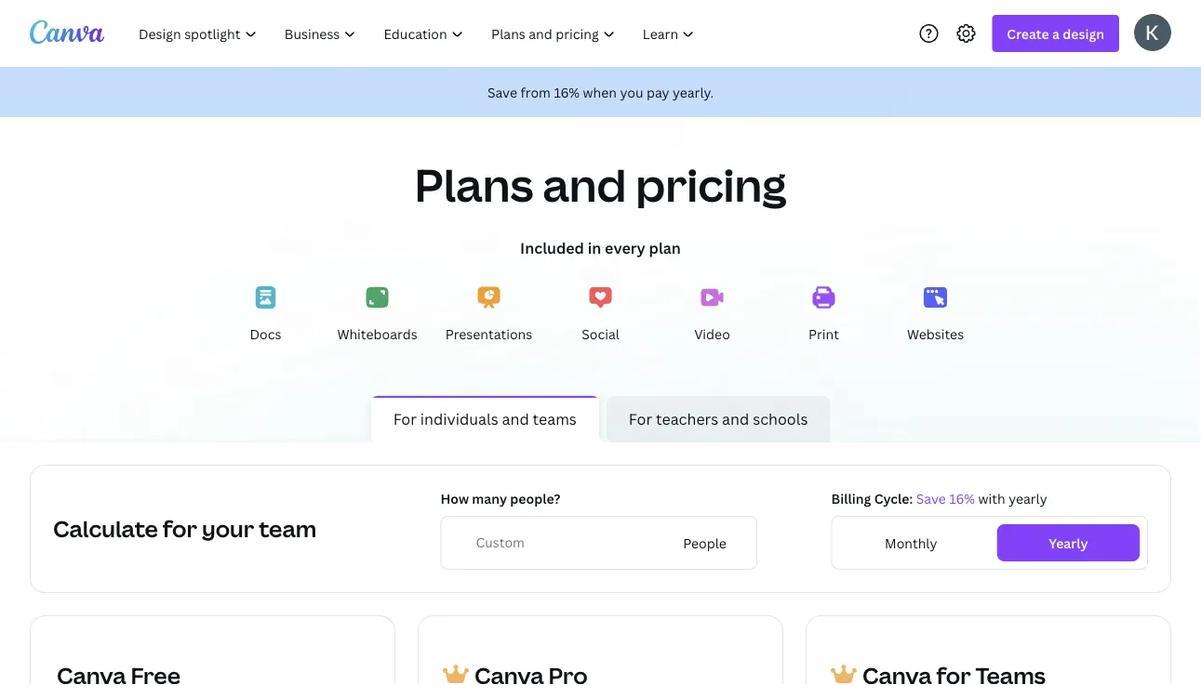 Task type: vqa. For each thing, say whether or not it's contained in the screenshot.
Try
no



Task type: locate. For each thing, give the bounding box(es) containing it.
billing cycle: save 16% with yearly
[[831, 490, 1047, 508]]

1 horizontal spatial and
[[543, 154, 627, 214]]

individuals
[[420, 409, 498, 429]]

for
[[163, 514, 197, 544]]

save right 'cycle:' at the right bottom
[[916, 490, 946, 508]]

plans and pricing
[[414, 154, 787, 214]]

video
[[694, 325, 730, 343]]

every
[[605, 238, 646, 258]]

included
[[520, 238, 584, 258]]

design
[[1063, 25, 1104, 42]]

for left individuals
[[393, 409, 417, 429]]

1 vertical spatial 16%
[[949, 490, 975, 508]]

team
[[259, 514, 317, 544]]

1 horizontal spatial 16%
[[949, 490, 975, 508]]

and up in
[[543, 154, 627, 214]]

for left 'teachers'
[[629, 409, 652, 429]]

docs
[[250, 325, 281, 343]]

cycle:
[[874, 490, 913, 508]]

save
[[487, 83, 517, 101], [916, 490, 946, 508]]

plans
[[414, 154, 533, 214]]

how
[[440, 490, 469, 508]]

calculate
[[53, 514, 158, 544]]

16% left with
[[949, 490, 975, 508]]

pricing
[[636, 154, 787, 214]]

1 horizontal spatial save
[[916, 490, 946, 508]]

16% inside 'for individuals and teams' tab panel
[[949, 490, 975, 508]]

1 vertical spatial save
[[916, 490, 946, 508]]

0 horizontal spatial and
[[502, 409, 529, 429]]

option group containing monthly
[[831, 516, 1148, 570]]

for for for individuals and teams
[[393, 409, 417, 429]]

included in every plan
[[520, 238, 681, 258]]

teams
[[533, 409, 577, 429]]

whiteboards
[[337, 325, 417, 343]]

for individuals and teams button
[[363, 396, 606, 443]]

save left from at the top left of page
[[487, 83, 517, 101]]

16%
[[554, 83, 580, 101], [949, 490, 975, 508]]

How many people? text field
[[476, 533, 664, 554]]

for
[[393, 409, 417, 429], [629, 409, 652, 429]]

0 vertical spatial save
[[487, 83, 517, 101]]

1 horizontal spatial for
[[629, 409, 652, 429]]

for individuals and teams
[[393, 409, 577, 429]]

option group
[[831, 516, 1148, 570]]

and for for teachers and schools
[[722, 409, 749, 429]]

0 horizontal spatial for
[[393, 409, 417, 429]]

and left teams
[[502, 409, 529, 429]]

plan
[[649, 238, 681, 258]]

when
[[583, 83, 617, 101]]

save from 16% when you pay yearly.
[[487, 83, 714, 101]]

2 horizontal spatial and
[[722, 409, 749, 429]]

1 for from the left
[[393, 409, 417, 429]]

and left schools
[[722, 409, 749, 429]]

0 horizontal spatial 16%
[[554, 83, 580, 101]]

16% right from at the top left of page
[[554, 83, 580, 101]]

yearly
[[1009, 490, 1047, 508]]

teachers
[[656, 409, 718, 429]]

and
[[543, 154, 627, 214], [502, 409, 529, 429], [722, 409, 749, 429]]

2 for from the left
[[629, 409, 652, 429]]



Task type: describe. For each thing, give the bounding box(es) containing it.
websites
[[907, 325, 964, 343]]

you
[[620, 83, 643, 101]]

people?
[[510, 490, 561, 508]]

people
[[683, 535, 726, 552]]

a
[[1052, 25, 1060, 42]]

pay
[[647, 83, 669, 101]]

yearly
[[1049, 535, 1088, 552]]

monthly
[[885, 535, 937, 552]]

0 vertical spatial 16%
[[554, 83, 580, 101]]

in
[[588, 238, 601, 258]]

billing
[[831, 490, 871, 508]]

for teachers and schools button
[[599, 396, 838, 443]]

schools
[[753, 409, 808, 429]]

for individuals and teams tab panel
[[0, 465, 1201, 686]]

how many people?
[[440, 490, 561, 508]]

calculate for your team
[[53, 514, 317, 544]]

yearly.
[[673, 83, 714, 101]]

create a design button
[[992, 15, 1119, 52]]

option group inside 'for individuals and teams' tab panel
[[831, 516, 1148, 570]]

presentations
[[445, 325, 532, 343]]

for teachers and schools
[[629, 409, 808, 429]]

top level navigation element
[[127, 15, 710, 52]]

and for for individuals and teams
[[502, 409, 529, 429]]

from
[[521, 83, 551, 101]]

create
[[1007, 25, 1049, 42]]

many
[[472, 490, 507, 508]]

for for for teachers and schools
[[629, 409, 652, 429]]

create a design
[[1007, 25, 1104, 42]]

kendall parks image
[[1134, 14, 1171, 51]]

save inside 'for individuals and teams' tab panel
[[916, 490, 946, 508]]

print
[[809, 325, 839, 343]]

social
[[582, 325, 619, 343]]

with
[[978, 490, 1006, 508]]

0 horizontal spatial save
[[487, 83, 517, 101]]

your
[[202, 514, 254, 544]]



